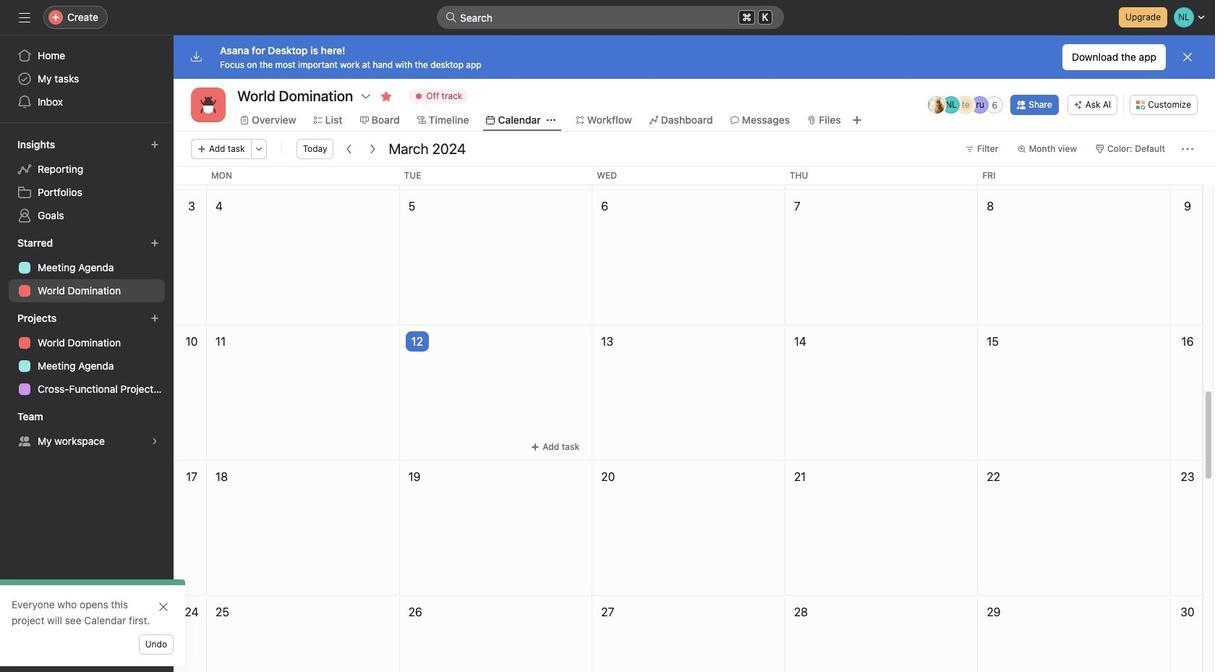 Task type: describe. For each thing, give the bounding box(es) containing it.
next month image
[[367, 143, 379, 155]]

add items to starred image
[[151, 239, 159, 248]]

bug image
[[200, 96, 217, 114]]

starred element
[[0, 230, 174, 305]]

more actions image
[[254, 145, 263, 153]]

remove from starred image
[[381, 90, 392, 102]]

previous month image
[[344, 143, 356, 155]]

dismiss image
[[1183, 51, 1194, 63]]

close image
[[158, 601, 169, 613]]

see details, my workspace image
[[151, 437, 159, 446]]

add tab image
[[852, 114, 863, 126]]



Task type: vqa. For each thing, say whether or not it's contained in the screenshot.
Mark complete option within [Example] Finalize budget cell
no



Task type: locate. For each thing, give the bounding box(es) containing it.
teams element
[[0, 404, 174, 456]]

hide sidebar image
[[19, 12, 30, 23]]

show options image
[[361, 90, 372, 102]]

global element
[[0, 35, 174, 122]]

new project or portfolio image
[[151, 314, 159, 323]]

tab actions image
[[547, 116, 556, 124]]

projects element
[[0, 305, 174, 404]]

None field
[[437, 6, 785, 29]]

Search tasks, projects, and more text field
[[437, 6, 785, 29]]

insights element
[[0, 132, 174, 230]]

more actions image
[[1183, 143, 1194, 155]]

prominent image
[[446, 12, 457, 23]]

new insights image
[[151, 140, 159, 149]]



